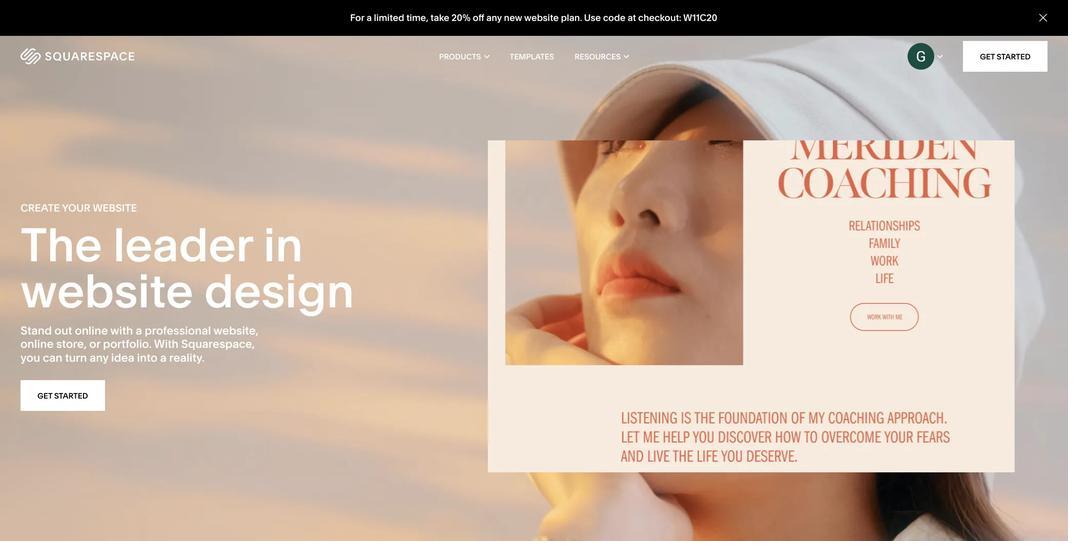 Task type: describe. For each thing, give the bounding box(es) containing it.
professional
[[145, 324, 211, 338]]

store,
[[56, 337, 87, 351]]

stand out online with a professional website, online store, or portfolio. with squarespace, you can turn any idea into a reality.
[[21, 324, 259, 365]]

1 vertical spatial a
[[136, 324, 142, 338]]

limited
[[374, 12, 405, 24]]

templates link
[[510, 36, 554, 77]]

with
[[154, 337, 179, 351]]

portfolio.
[[103, 337, 152, 351]]

any inside stand out online with a professional website, online store, or portfolio. with squarespace, you can turn any idea into a reality.
[[90, 351, 108, 365]]

0 vertical spatial a
[[367, 12, 372, 24]]

code
[[604, 12, 626, 24]]

the
[[21, 216, 102, 273]]

0 horizontal spatial online
[[21, 337, 54, 351]]

into
[[137, 351, 158, 365]]

for a limited time, take 20% off any new website plan. use code at checkout: w11c20
[[351, 12, 718, 24]]

or
[[89, 337, 100, 351]]

0 vertical spatial any
[[487, 12, 502, 24]]

0 vertical spatial get started link
[[963, 41, 1048, 72]]

get inside the leader in website design main content
[[37, 391, 52, 401]]

squarespace logo link
[[21, 48, 226, 65]]

resources
[[575, 52, 621, 61]]

can
[[43, 351, 62, 365]]

website,
[[213, 324, 259, 338]]

turn
[[65, 351, 87, 365]]

design
[[204, 262, 354, 319]]

you
[[21, 351, 40, 365]]

idea
[[111, 351, 134, 365]]



Task type: vqa. For each thing, say whether or not it's contained in the screenshot.
get your free website trial today. no credit card required.
no



Task type: locate. For each thing, give the bounding box(es) containing it.
at
[[628, 12, 637, 24]]

a right into
[[160, 351, 167, 365]]

1 vertical spatial get started link
[[21, 380, 105, 411]]

20%
[[452, 12, 471, 24]]

new
[[504, 12, 523, 24]]

0 vertical spatial started
[[997, 52, 1031, 61]]

plan.
[[561, 12, 583, 24]]

0 horizontal spatial get
[[37, 391, 52, 401]]

your
[[62, 202, 91, 214]]

off
[[473, 12, 485, 24]]

in
[[264, 216, 303, 273]]

1 horizontal spatial started
[[997, 52, 1031, 61]]

0 horizontal spatial any
[[90, 351, 108, 365]]

products
[[439, 52, 481, 61]]

any right turn
[[90, 351, 108, 365]]

1 horizontal spatial a
[[160, 351, 167, 365]]

website right your
[[93, 202, 137, 214]]

a right for
[[367, 12, 372, 24]]

leader
[[113, 216, 253, 273]]

website right new
[[525, 12, 559, 24]]

with
[[110, 324, 133, 338]]

checkout:
[[639, 12, 682, 24]]

0 horizontal spatial get started link
[[21, 380, 105, 411]]

online right "out"
[[75, 324, 108, 338]]

reality.
[[169, 351, 205, 365]]

get started link
[[963, 41, 1048, 72], [21, 380, 105, 411]]

for
[[351, 12, 365, 24]]

w11c20
[[684, 12, 718, 24]]

products button
[[439, 36, 489, 77]]

online
[[75, 324, 108, 338], [21, 337, 54, 351]]

take
[[431, 12, 450, 24]]

0 horizontal spatial get started
[[37, 391, 88, 401]]

0 vertical spatial get started
[[980, 52, 1031, 61]]

get started inside the leader in website design main content
[[37, 391, 88, 401]]

create your website the leader in website design
[[21, 202, 354, 319]]

1 horizontal spatial get
[[980, 52, 995, 61]]

2 vertical spatial a
[[160, 351, 167, 365]]

any
[[487, 12, 502, 24], [90, 351, 108, 365]]

a
[[367, 12, 372, 24], [136, 324, 142, 338], [160, 351, 167, 365]]

website
[[525, 12, 559, 24], [93, 202, 137, 214], [21, 262, 193, 319]]

the leader in website design main content
[[0, 0, 1068, 541]]

stand
[[21, 324, 52, 338]]

1 vertical spatial get
[[37, 391, 52, 401]]

out
[[55, 324, 72, 338]]

get started
[[980, 52, 1031, 61], [37, 391, 88, 401]]

1 vertical spatial get started
[[37, 391, 88, 401]]

0 horizontal spatial a
[[136, 324, 142, 338]]

online left "out"
[[21, 337, 54, 351]]

0 vertical spatial website
[[525, 12, 559, 24]]

1 horizontal spatial get started link
[[963, 41, 1048, 72]]

2 vertical spatial website
[[21, 262, 193, 319]]

any right off
[[487, 12, 502, 24]]

started
[[997, 52, 1031, 61], [54, 391, 88, 401]]

1 horizontal spatial get started
[[980, 52, 1031, 61]]

1 horizontal spatial any
[[487, 12, 502, 24]]

time,
[[407, 12, 429, 24]]

templates
[[510, 52, 554, 61]]

resources button
[[575, 36, 629, 77]]

0 vertical spatial get
[[980, 52, 995, 61]]

started inside the leader in website design main content
[[54, 391, 88, 401]]

website up with in the left bottom of the page
[[21, 262, 193, 319]]

get
[[980, 52, 995, 61], [37, 391, 52, 401]]

use
[[584, 12, 601, 24]]

1 horizontal spatial online
[[75, 324, 108, 338]]

1 vertical spatial any
[[90, 351, 108, 365]]

0 horizontal spatial started
[[54, 391, 88, 401]]

squarespace logo image
[[21, 48, 134, 65]]

1 vertical spatial website
[[93, 202, 137, 214]]

2 horizontal spatial a
[[367, 12, 372, 24]]

squarespace,
[[181, 337, 255, 351]]

get started link inside the leader in website design main content
[[21, 380, 105, 411]]

1 vertical spatial started
[[54, 391, 88, 401]]

a right with in the left bottom of the page
[[136, 324, 142, 338]]

create
[[21, 202, 60, 214]]



